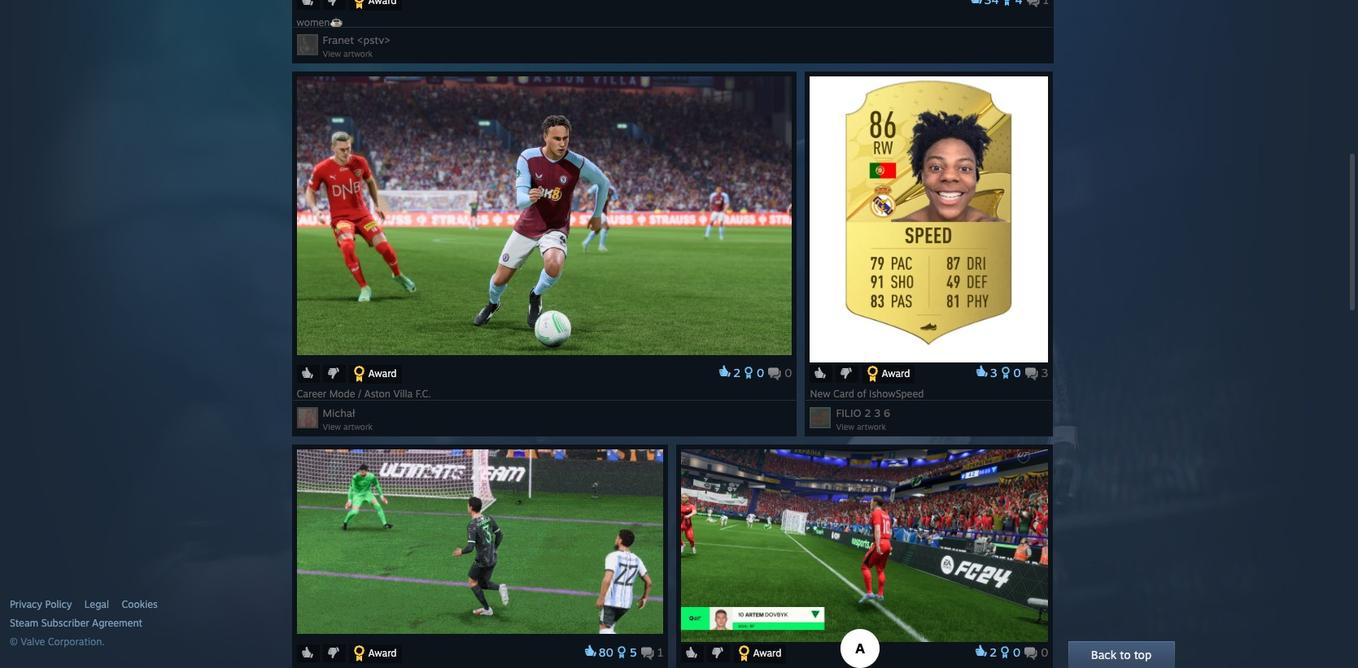 Task type: vqa. For each thing, say whether or not it's contained in the screenshot.
leftmost tarashultz49
no



Task type: locate. For each thing, give the bounding box(es) containing it.
artwork down the filio 2 3 6 link
[[857, 422, 886, 432]]

franet
[[323, 33, 354, 46]]

privacy policy link
[[10, 599, 72, 612]]

0 horizontal spatial 2
[[734, 366, 741, 380]]

1 vertical spatial 2
[[865, 407, 871, 420]]

80
[[599, 646, 613, 660]]

2 vertical spatial 2
[[990, 646, 997, 660]]

1 horizontal spatial 2
[[865, 407, 871, 420]]

view down michał
[[323, 422, 341, 432]]

policy
[[45, 599, 72, 611]]

2
[[734, 366, 741, 380], [865, 407, 871, 420], [990, 646, 997, 660]]

cookies link
[[122, 599, 158, 612]]

view
[[323, 49, 341, 59], [323, 422, 341, 432], [836, 422, 855, 432]]

corporation.
[[48, 636, 105, 649]]

aston
[[364, 388, 391, 400]]

view artwork link
[[323, 49, 373, 59], [323, 422, 373, 432], [836, 422, 886, 432]]

artwork inside the michał view artwork
[[344, 422, 373, 432]]

award link
[[349, 365, 402, 384], [862, 365, 915, 384], [349, 645, 402, 664], [734, 645, 787, 664]]

view inside the michał view artwork
[[323, 422, 341, 432]]

0 horizontal spatial 3
[[874, 407, 881, 420]]

back to top
[[1091, 649, 1152, 662]]

1
[[657, 646, 664, 660]]

new
[[810, 388, 831, 400]]

filio 2 3 6 link
[[836, 407, 890, 420]]

back
[[1091, 649, 1117, 662]]

view artwork link down the filio 2 3 6 link
[[836, 422, 886, 432]]

view artwork link down franet <pstv> link
[[323, 49, 373, 59]]

<pstv>
[[357, 33, 391, 46]]

artwork
[[344, 49, 373, 59], [344, 422, 373, 432], [857, 422, 886, 432]]

michał
[[323, 407, 355, 420]]

view artwork link down michał link
[[323, 422, 373, 432]]

5
[[630, 646, 637, 660]]

3
[[991, 366, 998, 380], [1042, 366, 1049, 380], [874, 407, 881, 420]]

3 inside filio 2 3 6 view artwork
[[874, 407, 881, 420]]

view down franet
[[323, 49, 341, 59]]

0
[[757, 366, 764, 380], [785, 366, 792, 380], [1014, 366, 1021, 380], [1013, 646, 1021, 660], [1041, 646, 1049, 660]]

steam
[[10, 618, 38, 630]]

filio 2 3 6 view artwork
[[836, 407, 890, 432]]

legal link
[[85, 599, 109, 612]]

/
[[358, 388, 361, 400]]

top
[[1134, 649, 1152, 662]]

artwork down franet <pstv> link
[[344, 49, 373, 59]]

artwork down michał link
[[344, 422, 373, 432]]

award
[[368, 368, 397, 380], [882, 368, 910, 380], [368, 648, 397, 660], [753, 648, 782, 660]]

view down filio
[[836, 422, 855, 432]]

michał link
[[323, 407, 355, 420]]

of
[[857, 388, 866, 400]]



Task type: describe. For each thing, give the bounding box(es) containing it.
view artwork link for 3
[[836, 422, 886, 432]]

mode
[[329, 388, 355, 400]]

1 horizontal spatial 3
[[991, 366, 998, 380]]

view inside franet <pstv> view artwork
[[323, 49, 341, 59]]

2 horizontal spatial 2
[[990, 646, 997, 660]]

2 horizontal spatial 3
[[1042, 366, 1049, 380]]

2 inside filio 2 3 6 view artwork
[[865, 407, 871, 420]]

women☕️
[[297, 16, 345, 28]]

filio
[[836, 407, 862, 420]]

michał view artwork
[[323, 407, 373, 432]]

steam subscriber agreement link
[[10, 618, 284, 631]]

card
[[833, 388, 854, 400]]

0 vertical spatial 2
[[734, 366, 741, 380]]

career
[[297, 388, 327, 400]]

cookies steam subscriber agreement © valve corporation.
[[10, 599, 158, 649]]

subscriber
[[41, 618, 89, 630]]

franet <pstv> link
[[323, 33, 391, 46]]

villa
[[393, 388, 413, 400]]

©
[[10, 636, 18, 649]]

view artwork link for 2
[[323, 422, 373, 432]]

cookies
[[122, 599, 158, 611]]

to
[[1120, 649, 1131, 662]]

f.c.
[[416, 388, 431, 400]]

privacy
[[10, 599, 42, 611]]

6
[[884, 407, 890, 420]]

artwork inside franet <pstv> view artwork
[[344, 49, 373, 59]]

legal
[[85, 599, 109, 611]]

artwork inside filio 2 3 6 view artwork
[[857, 422, 886, 432]]

new card of ishowspeed
[[810, 388, 927, 400]]

career mode / aston villa f.c.
[[297, 388, 434, 400]]

privacy policy
[[10, 599, 72, 611]]

agreement
[[92, 618, 142, 630]]

view inside filio 2 3 6 view artwork
[[836, 422, 855, 432]]

ishowspeed
[[869, 388, 924, 400]]

valve
[[21, 636, 45, 649]]

franet <pstv> view artwork
[[323, 33, 391, 59]]



